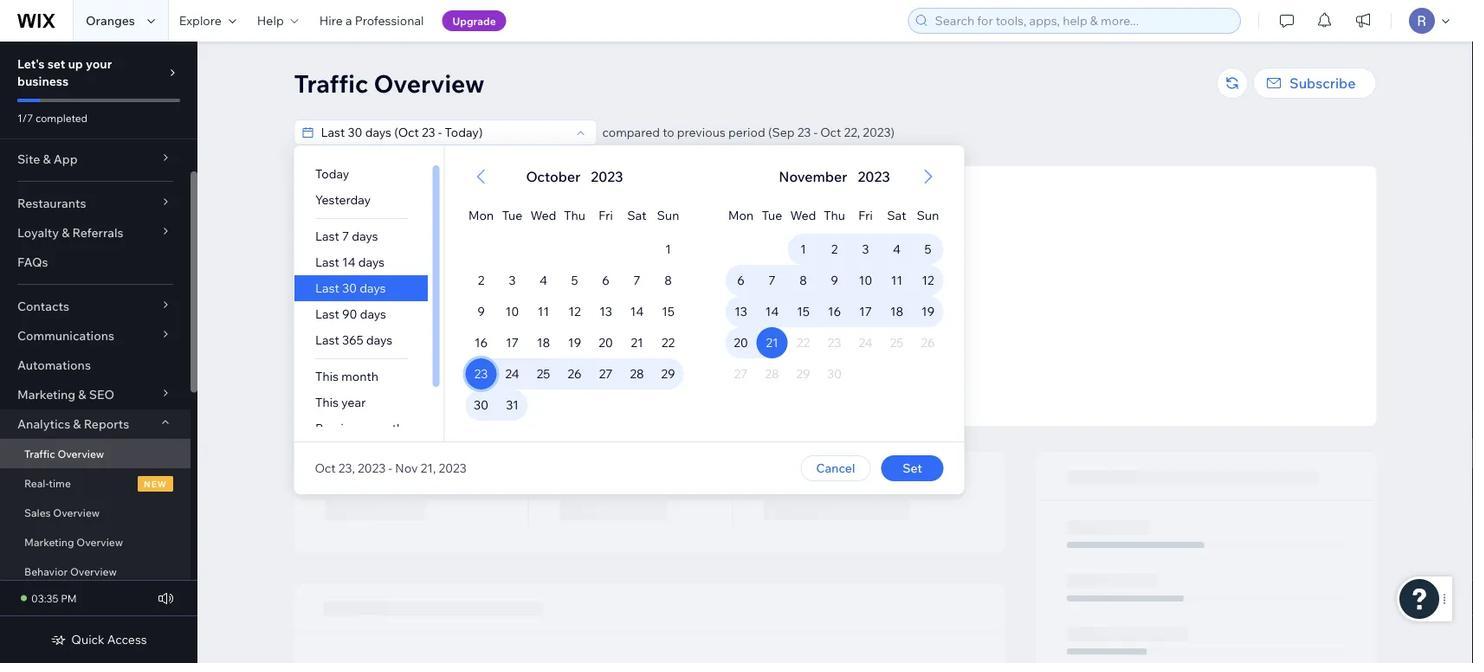 Task type: locate. For each thing, give the bounding box(es) containing it.
& left seo
[[78, 387, 86, 402]]

2 8 from the left
[[800, 273, 807, 288]]

(sep
[[768, 125, 795, 140]]

reports
[[84, 417, 129, 432]]

7
[[342, 229, 349, 244], [633, 273, 640, 288], [768, 273, 776, 288]]

row containing 6
[[725, 265, 944, 296]]

help
[[257, 13, 284, 28]]

cancel
[[816, 461, 855, 476]]

8 up not
[[800, 273, 807, 288]]

1 vertical spatial 23
[[474, 366, 488, 381]]

11 up has
[[891, 273, 903, 288]]

1 sun from the left
[[657, 208, 679, 223]]

1 vertical spatial traffic
[[24, 447, 55, 460]]

to right how
[[814, 353, 824, 366]]

1 vertical spatial 30
[[474, 397, 488, 413]]

1 vertical spatial marketing
[[24, 536, 74, 549]]

thu down november
[[824, 208, 845, 223]]

0 horizontal spatial 15
[[662, 304, 675, 319]]

1 fri from the left
[[599, 208, 613, 223]]

0 vertical spatial to
[[663, 125, 674, 140]]

1 horizontal spatial sun
[[917, 208, 939, 223]]

23 inside cell
[[474, 366, 488, 381]]

2 sat from the left
[[887, 208, 906, 223]]

5
[[924, 242, 931, 257], [571, 273, 578, 288]]

wed down november
[[790, 208, 816, 223]]

1 vertical spatial 5
[[571, 273, 578, 288]]

row containing 23
[[465, 359, 684, 390]]

12 up 26 on the bottom left
[[568, 304, 581, 319]]

row group
[[445, 234, 704, 442], [704, 234, 964, 442]]

1 row group from the left
[[445, 234, 704, 442]]

1 this from the top
[[315, 369, 338, 384]]

& inside site & app dropdown button
[[43, 152, 51, 167]]

3 last from the top
[[315, 281, 339, 296]]

last left 365
[[315, 333, 339, 348]]

0 horizontal spatial tue
[[502, 208, 522, 223]]

hire a professional
[[319, 13, 424, 28]]

23 left 24
[[474, 366, 488, 381]]

mon tue wed thu down november
[[728, 208, 845, 223]]

1 horizontal spatial 20
[[734, 335, 748, 350]]

18 up has
[[890, 304, 903, 319]]

marketing inside marketing overview link
[[24, 536, 74, 549]]

set
[[903, 461, 922, 476]]

18 up 25
[[537, 335, 550, 350]]

month up the oct 23, 2023 - nov 21, 2023
[[366, 421, 403, 436]]

professional
[[355, 13, 424, 28]]

overview for behavior overview "link"
[[70, 565, 117, 578]]

days
[[351, 229, 378, 244], [358, 255, 384, 270], [359, 281, 385, 296], [360, 307, 386, 322], [366, 333, 392, 348]]

1 horizontal spatial tue
[[762, 208, 782, 223]]

2 21 from the left
[[766, 335, 778, 350]]

traffic down has
[[880, 353, 909, 366]]

last for last 365 days
[[315, 333, 339, 348]]

0 horizontal spatial 20
[[599, 335, 613, 350]]

1 horizontal spatial 2
[[831, 242, 838, 257]]

2 fri from the left
[[858, 208, 873, 223]]

1 horizontal spatial 1
[[800, 242, 806, 257]]

& for marketing
[[78, 387, 86, 402]]

14 left not
[[765, 304, 779, 319]]

tuesday, november 21, 2023 cell
[[756, 327, 788, 359]]

1 horizontal spatial 17
[[859, 304, 872, 319]]

0 horizontal spatial 9
[[477, 304, 485, 319]]

1 vertical spatial 9
[[477, 304, 485, 319]]

2 tue from the left
[[762, 208, 782, 223]]

1 horizontal spatial 9
[[831, 273, 838, 288]]

1 horizontal spatial oct
[[820, 125, 841, 140]]

1 horizontal spatial fri
[[858, 208, 873, 223]]

2 mon tue wed thu from the left
[[728, 208, 845, 223]]

alert down the compared
[[521, 166, 628, 187]]

16 up the monday, october 23, 2023 cell
[[474, 335, 488, 350]]

0 horizontal spatial 13
[[599, 304, 612, 319]]

1 vertical spatial hire
[[779, 379, 799, 392]]

0 vertical spatial 16
[[828, 304, 841, 319]]

2 this from the top
[[315, 395, 338, 410]]

0 vertical spatial 18
[[890, 304, 903, 319]]

0 horizontal spatial 23
[[474, 366, 488, 381]]

once
[[814, 323, 838, 336]]

alert down 22,
[[774, 166, 895, 187]]

more
[[903, 323, 929, 336]]

1 vertical spatial traffic overview
[[24, 447, 104, 460]]

20 left an
[[734, 335, 748, 350]]

this month
[[315, 369, 378, 384]]

15 up 22
[[662, 304, 675, 319]]

23 right (sep
[[797, 125, 811, 140]]

2 15 from the left
[[797, 304, 810, 319]]

1 vertical spatial 10
[[505, 304, 519, 319]]

traffic up real-
[[24, 447, 55, 460]]

0 horizontal spatial 2
[[478, 273, 484, 288]]

this for this year
[[315, 395, 338, 410]]

thu for 9
[[824, 208, 845, 223]]

days for last 14 days
[[358, 255, 384, 270]]

14 up 28
[[630, 304, 644, 319]]

1 horizontal spatial 15
[[797, 304, 810, 319]]

sun
[[657, 208, 679, 223], [917, 208, 939, 223]]

grid
[[445, 145, 704, 442], [704, 145, 964, 442]]

loyalty & referrals
[[17, 225, 123, 240]]

20 up 27
[[599, 335, 613, 350]]

19
[[921, 304, 935, 319], [568, 335, 581, 350]]

1 vertical spatial a
[[801, 379, 807, 392]]

21,
[[421, 461, 436, 476]]

overview down marketing overview link
[[70, 565, 117, 578]]

marketing
[[17, 387, 75, 402], [24, 536, 74, 549]]

17 up site
[[859, 304, 872, 319]]

19 up 26 on the bottom left
[[568, 335, 581, 350]]

10 up 24
[[505, 304, 519, 319]]

marketing & seo
[[17, 387, 114, 402]]

last for last 30 days
[[315, 281, 339, 296]]

30 inside row
[[474, 397, 488, 413]]

Search for tools, apps, help & more... field
[[930, 9, 1235, 33]]

2 mon from the left
[[728, 208, 754, 223]]

2 alert from the left
[[774, 166, 895, 187]]

0 horizontal spatial traffic overview
[[24, 447, 104, 460]]

8 up 22
[[664, 273, 672, 288]]

2023 right 21,
[[439, 461, 467, 476]]

& inside analytics & reports popup button
[[73, 417, 81, 432]]

4 last from the top
[[315, 307, 339, 322]]

0 vertical spatial 17
[[859, 304, 872, 319]]

last for last 90 days
[[315, 307, 339, 322]]

1 vertical spatial 12
[[568, 304, 581, 319]]

& for analytics
[[73, 417, 81, 432]]

your left site
[[840, 323, 862, 336]]

hire down how
[[779, 379, 799, 392]]

subscribe button
[[1253, 68, 1377, 99]]

last 30 days
[[315, 281, 385, 296]]

2 wed from the left
[[790, 208, 816, 223]]

learn how to boost your traffic link
[[761, 352, 909, 368]]

1 tue from the left
[[502, 208, 522, 223]]

0 vertical spatial month
[[341, 369, 378, 384]]

-
[[814, 125, 818, 140], [388, 461, 392, 476]]

17 up 24
[[506, 335, 519, 350]]

wed for 4
[[530, 208, 556, 223]]

compared to previous period (sep 23 - oct 22, 2023)
[[602, 125, 895, 140]]

1 horizontal spatial 8
[[800, 273, 807, 288]]

13 up "get"
[[734, 304, 747, 319]]

not
[[782, 303, 803, 318]]

traffic overview inside traffic overview link
[[24, 447, 104, 460]]

days for last 7 days
[[351, 229, 378, 244]]

& inside marketing & seo popup button
[[78, 387, 86, 402]]

1 vertical spatial 3
[[509, 273, 516, 288]]

- right (sep
[[814, 125, 818, 140]]

this up 'this year'
[[315, 369, 338, 384]]

overview down the sales overview link
[[76, 536, 123, 549]]

marketing overview link
[[0, 527, 191, 557]]

your
[[86, 56, 112, 71], [840, 323, 862, 336], [856, 353, 878, 366]]

oct left 23,
[[315, 461, 336, 476]]

upgrade
[[452, 14, 496, 27]]

0 horizontal spatial fri
[[599, 208, 613, 223]]

1 horizontal spatial thu
[[824, 208, 845, 223]]

last down the last 14 days
[[315, 281, 339, 296]]

1 horizontal spatial 10
[[859, 273, 872, 288]]

1 horizontal spatial a
[[801, 379, 807, 392]]

2 row group from the left
[[704, 234, 964, 442]]

last left 90
[[315, 307, 339, 322]]

0 vertical spatial 10
[[859, 273, 872, 288]]

None field
[[316, 120, 570, 145]]

13 up 27
[[599, 304, 612, 319]]

app
[[53, 152, 78, 167]]

0 horizontal spatial mon tue wed thu
[[468, 208, 585, 223]]

your right the up
[[86, 56, 112, 71]]

this
[[315, 369, 338, 384], [315, 395, 338, 410]]

last for last 7 days
[[315, 229, 339, 244]]

0 vertical spatial -
[[814, 125, 818, 140]]

row
[[465, 192, 684, 234], [725, 192, 944, 234], [725, 234, 944, 265], [465, 265, 684, 296], [725, 265, 944, 296], [465, 296, 684, 327], [725, 296, 944, 327], [465, 327, 684, 359], [725, 327, 944, 359], [465, 359, 684, 390], [725, 359, 944, 390], [465, 390, 684, 421]]

row containing 1
[[725, 234, 944, 265]]

& inside loyalty & referrals "popup button"
[[62, 225, 70, 240]]

25
[[537, 366, 550, 381]]

1 horizontal spatial hire
[[779, 379, 799, 392]]

0 horizontal spatial traffic
[[24, 447, 55, 460]]

overview up marketing overview
[[53, 506, 100, 519]]

wed for 8
[[790, 208, 816, 223]]

2 13 from the left
[[734, 304, 747, 319]]

12 up more
[[922, 273, 934, 288]]

18
[[890, 304, 903, 319], [537, 335, 550, 350]]

learn how to boost your traffic
[[761, 353, 909, 366]]

quick access
[[71, 632, 147, 647]]

sat down the 2023)
[[887, 208, 906, 223]]

1 horizontal spatial 16
[[828, 304, 841, 319]]

a for professional
[[345, 13, 352, 28]]

contacts button
[[0, 292, 191, 321]]

an
[[755, 323, 766, 336]]

0 vertical spatial hire
[[319, 13, 343, 28]]

2023 down the compared
[[591, 168, 623, 185]]

1 vertical spatial -
[[388, 461, 392, 476]]

page skeleton image
[[294, 452, 1377, 663]]

let's
[[17, 56, 45, 71]]

& right loyalty on the top of page
[[62, 225, 70, 240]]

marketing up behavior
[[24, 536, 74, 549]]

days right 90
[[360, 307, 386, 322]]

0 vertical spatial 23
[[797, 125, 811, 140]]

sat down the compared
[[627, 208, 647, 223]]

site & app button
[[0, 145, 191, 174]]

real-time
[[24, 477, 71, 490]]

traffic overview up time
[[24, 447, 104, 460]]

1 inside row
[[800, 242, 806, 257]]

- left nov
[[388, 461, 392, 476]]

9 up the monday, october 23, 2023 cell
[[477, 304, 485, 319]]

0 horizontal spatial -
[[388, 461, 392, 476]]

mon tue wed thu down october
[[468, 208, 585, 223]]

days up the last 14 days
[[351, 229, 378, 244]]

days for last 30 days
[[359, 281, 385, 296]]

20
[[599, 335, 613, 350], [734, 335, 748, 350]]

faqs link
[[0, 248, 191, 277]]

1 sat from the left
[[627, 208, 647, 223]]

30 down the monday, october 23, 2023 cell
[[474, 397, 488, 413]]

2 thu from the left
[[824, 208, 845, 223]]

1 horizontal spatial 19
[[921, 304, 935, 319]]

0 horizontal spatial 4
[[540, 273, 547, 288]]

1 thu from the left
[[564, 208, 585, 223]]

thu down october
[[564, 208, 585, 223]]

1 last from the top
[[315, 229, 339, 244]]

2 sun from the left
[[917, 208, 939, 223]]

traffic inside traffic overview link
[[24, 447, 55, 460]]

month
[[341, 369, 378, 384], [366, 421, 403, 436]]

site
[[864, 323, 882, 336]]

a left professional
[[345, 13, 352, 28]]

2 1 from the left
[[800, 242, 806, 257]]

1 mon from the left
[[468, 208, 494, 223]]

21 left 22
[[631, 335, 643, 350]]

last 90 days
[[315, 307, 386, 322]]

0 vertical spatial marketing
[[17, 387, 75, 402]]

list box containing today
[[294, 161, 444, 442]]

days up last 90 days
[[359, 281, 385, 296]]

overview
[[769, 323, 812, 336]]

1 horizontal spatial to
[[814, 353, 824, 366]]

wed down october
[[530, 208, 556, 223]]

15 up overview
[[797, 304, 810, 319]]

1 alert from the left
[[521, 166, 628, 187]]

0 vertical spatial 12
[[922, 273, 934, 288]]

0 horizontal spatial 12
[[568, 304, 581, 319]]

0 horizontal spatial alert
[[521, 166, 628, 187]]

marketing up analytics at the left of the page
[[17, 387, 75, 402]]

oranges
[[86, 13, 135, 28]]

alert
[[521, 166, 628, 187], [774, 166, 895, 187]]

30 up 90
[[342, 281, 356, 296]]

last 7 days
[[315, 229, 378, 244]]

traffic
[[294, 68, 368, 98], [24, 447, 55, 460]]

1 vertical spatial this
[[315, 395, 338, 410]]

row containing 20
[[725, 327, 944, 359]]

1 for row group for grid containing october
[[665, 242, 671, 257]]

your inside let's set up your business
[[86, 56, 112, 71]]

0 horizontal spatial sun
[[657, 208, 679, 223]]

1 vertical spatial 16
[[474, 335, 488, 350]]

not enough traffic you'll get an overview once your site has more traffic.
[[708, 303, 962, 336]]

19 up more
[[921, 304, 935, 319]]

tue for 7
[[762, 208, 782, 223]]

1 grid from the left
[[445, 145, 704, 442]]

oct left 22,
[[820, 125, 841, 140]]

0 vertical spatial 4
[[893, 242, 901, 257]]

16 up once
[[828, 304, 841, 319]]

0 horizontal spatial mon
[[468, 208, 494, 223]]

9 up enough
[[831, 273, 838, 288]]

1 horizontal spatial 18
[[890, 304, 903, 319]]

& left reports
[[73, 417, 81, 432]]

1 wed from the left
[[530, 208, 556, 223]]

2 20 from the left
[[734, 335, 748, 350]]

to left "previous"
[[663, 125, 674, 140]]

1 horizontal spatial mon
[[728, 208, 754, 223]]

1 horizontal spatial alert
[[774, 166, 895, 187]]

thu for 5
[[564, 208, 585, 223]]

1 horizontal spatial 6
[[737, 273, 745, 288]]

referrals
[[72, 225, 123, 240]]

1 horizontal spatial 13
[[734, 304, 747, 319]]

1 horizontal spatial 23
[[797, 125, 811, 140]]

1 horizontal spatial 11
[[891, 273, 903, 288]]

29
[[661, 366, 675, 381]]

1 horizontal spatial 30
[[474, 397, 488, 413]]

& for site
[[43, 152, 51, 167]]

traffic up site
[[853, 303, 888, 318]]

overview down analytics & reports
[[57, 447, 104, 460]]

overview inside "link"
[[70, 565, 117, 578]]

marketing inside marketing & seo popup button
[[17, 387, 75, 402]]

2 last from the top
[[315, 255, 339, 270]]

mon tue wed thu
[[468, 208, 585, 223], [728, 208, 845, 223]]

22
[[662, 335, 675, 350]]

your inside not enough traffic you'll get an overview once your site has more traffic.
[[840, 323, 862, 336]]

0 vertical spatial 3
[[862, 242, 869, 257]]

1 1 from the left
[[665, 242, 671, 257]]

1 vertical spatial to
[[814, 353, 824, 366]]

&
[[43, 152, 51, 167], [62, 225, 70, 240], [78, 387, 86, 402], [73, 417, 81, 432]]

last down last 7 days
[[315, 255, 339, 270]]

communications button
[[0, 321, 191, 351]]

tue
[[502, 208, 522, 223], [762, 208, 782, 223]]

behavior
[[24, 565, 68, 578]]

month for previous month
[[366, 421, 403, 436]]

& right site
[[43, 152, 51, 167]]

last up the last 14 days
[[315, 229, 339, 244]]

marketing
[[809, 379, 858, 392]]

14 up last 30 days
[[342, 255, 355, 270]]

1 8 from the left
[[664, 273, 672, 288]]

hire right help button
[[319, 13, 343, 28]]

communications
[[17, 328, 114, 343]]

row containing 2
[[465, 265, 684, 296]]

5 last from the top
[[315, 333, 339, 348]]

last for last 14 days
[[315, 255, 339, 270]]

your right boost
[[856, 353, 878, 366]]

mon for 6
[[728, 208, 754, 223]]

4
[[893, 242, 901, 257], [540, 273, 547, 288]]

0 vertical spatial oct
[[820, 125, 841, 140]]

traffic down hire a professional link
[[294, 68, 368, 98]]

0 horizontal spatial 3
[[509, 273, 516, 288]]

0 horizontal spatial 30
[[342, 281, 356, 296]]

1 vertical spatial your
[[840, 323, 862, 336]]

21 up learn
[[766, 335, 778, 350]]

last 365 days
[[315, 333, 392, 348]]

1 vertical spatial 17
[[506, 335, 519, 350]]

17
[[859, 304, 872, 319], [506, 335, 519, 350]]

1 horizontal spatial traffic
[[294, 68, 368, 98]]

traffic overview
[[294, 68, 485, 98], [24, 447, 104, 460]]

this year
[[315, 395, 365, 410]]

31
[[506, 397, 519, 413]]

0 vertical spatial traffic overview
[[294, 68, 485, 98]]

this left year
[[315, 395, 338, 410]]

0 horizontal spatial thu
[[564, 208, 585, 223]]

to inside the learn how to boost your traffic link
[[814, 353, 824, 366]]

3
[[862, 242, 869, 257], [509, 273, 516, 288]]

traffic overview down professional
[[294, 68, 485, 98]]

row containing 9
[[465, 296, 684, 327]]

month up year
[[341, 369, 378, 384]]

13
[[599, 304, 612, 319], [734, 304, 747, 319]]

1 mon tue wed thu from the left
[[468, 208, 585, 223]]

2 vertical spatial your
[[856, 353, 878, 366]]

overview for traffic overview link
[[57, 447, 104, 460]]

11 up 25
[[538, 304, 549, 319]]

days right 365
[[366, 333, 392, 348]]

1 horizontal spatial 5
[[924, 242, 931, 257]]

2 grid from the left
[[704, 145, 964, 442]]

2 6 from the left
[[737, 273, 745, 288]]

days up last 30 days
[[358, 255, 384, 270]]

automations link
[[0, 351, 191, 380]]

month for this month
[[341, 369, 378, 384]]

0 horizontal spatial 1
[[665, 242, 671, 257]]

10 up not enough traffic you'll get an overview once your site has more traffic.
[[859, 273, 872, 288]]

mon tue wed thu for 7
[[728, 208, 845, 223]]

list box
[[294, 161, 444, 442]]

1 vertical spatial 4
[[540, 273, 547, 288]]

0 horizontal spatial a
[[345, 13, 352, 28]]

26
[[568, 366, 582, 381]]

a down how
[[801, 379, 807, 392]]

monday, october 23, 2023 cell
[[465, 359, 497, 390]]

0 horizontal spatial hire
[[319, 13, 343, 28]]



Task type: describe. For each thing, give the bounding box(es) containing it.
2 horizontal spatial 14
[[765, 304, 779, 319]]

enough
[[806, 303, 850, 318]]

contacts
[[17, 299, 69, 314]]

real-
[[24, 477, 49, 490]]

period
[[728, 125, 765, 140]]

hire for hire a professional
[[319, 13, 343, 28]]

explore
[[179, 13, 222, 28]]

expert
[[861, 379, 892, 392]]

sales overview
[[24, 506, 100, 519]]

get
[[736, 323, 752, 336]]

grid containing november
[[704, 145, 964, 442]]

upgrade button
[[442, 10, 506, 31]]

28
[[630, 366, 644, 381]]

sun for 8
[[657, 208, 679, 223]]

you'll
[[708, 323, 734, 336]]

21 inside cell
[[766, 335, 778, 350]]

1 horizontal spatial 7
[[633, 273, 640, 288]]

boost
[[826, 353, 854, 366]]

1 21 from the left
[[631, 335, 643, 350]]

0 vertical spatial 5
[[924, 242, 931, 257]]

restaurants button
[[0, 189, 191, 218]]

learn
[[761, 353, 789, 366]]

loyalty & referrals button
[[0, 218, 191, 248]]

overview for the sales overview link
[[53, 506, 100, 519]]

1 vertical spatial traffic
[[880, 353, 909, 366]]

tue for 3
[[502, 208, 522, 223]]

0 horizontal spatial 17
[[506, 335, 519, 350]]

1 for row containing 1
[[800, 242, 806, 257]]

loyalty
[[17, 225, 59, 240]]

cancel button
[[801, 456, 871, 481]]

completed
[[35, 111, 88, 124]]

previous
[[315, 421, 364, 436]]

row containing 30
[[465, 390, 684, 421]]

sat for 11
[[887, 208, 906, 223]]

& for loyalty
[[62, 225, 70, 240]]

previous month
[[315, 421, 403, 436]]

fri for 6
[[599, 208, 613, 223]]

has
[[884, 323, 901, 336]]

1 horizontal spatial 12
[[922, 273, 934, 288]]

0 horizontal spatial 14
[[342, 255, 355, 270]]

quick access button
[[51, 632, 147, 648]]

this for this month
[[315, 369, 338, 384]]

marketing & seo button
[[0, 380, 191, 410]]

help button
[[247, 0, 309, 42]]

a for marketing
[[801, 379, 807, 392]]

1 horizontal spatial traffic overview
[[294, 68, 485, 98]]

0 horizontal spatial 11
[[538, 304, 549, 319]]

faqs
[[17, 255, 48, 270]]

0 vertical spatial 11
[[891, 273, 903, 288]]

2 horizontal spatial 7
[[768, 273, 776, 288]]

oct 23, 2023 - nov 21, 2023
[[315, 461, 467, 476]]

analytics & reports
[[17, 417, 129, 432]]

business
[[17, 74, 69, 89]]

0 horizontal spatial 19
[[568, 335, 581, 350]]

0 horizontal spatial 16
[[474, 335, 488, 350]]

hire a marketing expert link
[[779, 378, 892, 394]]

hire a professional link
[[309, 0, 434, 42]]

grid containing october
[[445, 145, 704, 442]]

1/7
[[17, 111, 33, 124]]

traffic inside not enough traffic you'll get an overview once your site has more traffic.
[[853, 303, 888, 318]]

hire for hire a marketing expert
[[779, 379, 799, 392]]

mon for 2
[[468, 208, 494, 223]]

row group for grid containing november
[[704, 234, 964, 442]]

27
[[599, 366, 613, 381]]

last 14 days
[[315, 255, 384, 270]]

alert containing november
[[774, 166, 895, 187]]

22,
[[844, 125, 860, 140]]

subscribe
[[1289, 74, 1356, 92]]

2023 right 23,
[[358, 461, 386, 476]]

marketing for marketing & seo
[[17, 387, 75, 402]]

today
[[315, 166, 349, 181]]

compared
[[602, 125, 660, 140]]

1 20 from the left
[[599, 335, 613, 350]]

sales
[[24, 506, 51, 519]]

set
[[47, 56, 65, 71]]

0 vertical spatial 2
[[831, 242, 838, 257]]

days for last 90 days
[[360, 307, 386, 322]]

03:35
[[31, 592, 58, 605]]

restaurants
[[17, 196, 86, 211]]

behavior overview
[[24, 565, 117, 578]]

row group for grid containing october
[[445, 234, 704, 442]]

fri for 10
[[858, 208, 873, 223]]

marketing for marketing overview
[[24, 536, 74, 549]]

row containing 13
[[725, 296, 944, 327]]

traffic overview link
[[0, 439, 191, 469]]

24
[[505, 366, 519, 381]]

automations
[[17, 358, 91, 373]]

traffic.
[[931, 323, 962, 336]]

1/7 completed
[[17, 111, 88, 124]]

alert containing october
[[521, 166, 628, 187]]

1 13 from the left
[[599, 304, 612, 319]]

2023 down the 2023)
[[858, 168, 890, 185]]

23,
[[338, 461, 355, 476]]

yesterday
[[315, 192, 370, 207]]

up
[[68, 56, 83, 71]]

nov
[[395, 461, 418, 476]]

marketing overview
[[24, 536, 123, 549]]

sat for 7
[[627, 208, 647, 223]]

new
[[144, 478, 167, 489]]

seo
[[89, 387, 114, 402]]

previous
[[677, 125, 726, 140]]

how
[[791, 353, 811, 366]]

access
[[107, 632, 147, 647]]

0 horizontal spatial 5
[[571, 273, 578, 288]]

0 horizontal spatial 10
[[505, 304, 519, 319]]

analytics
[[17, 417, 70, 432]]

sun for 12
[[917, 208, 939, 223]]

1 horizontal spatial 14
[[630, 304, 644, 319]]

site & app
[[17, 152, 78, 167]]

1 horizontal spatial 4
[[893, 242, 901, 257]]

0 vertical spatial 9
[[831, 273, 838, 288]]

mon tue wed thu for 3
[[468, 208, 585, 223]]

0 vertical spatial 19
[[921, 304, 935, 319]]

sidebar element
[[0, 42, 197, 663]]

overview for marketing overview link
[[76, 536, 123, 549]]

october
[[526, 168, 580, 185]]

365
[[342, 333, 363, 348]]

overview down professional
[[374, 68, 485, 98]]

pm
[[61, 592, 77, 605]]

0 horizontal spatial 7
[[342, 229, 349, 244]]

1 6 from the left
[[602, 273, 609, 288]]

days for last 365 days
[[366, 333, 392, 348]]

hire a marketing expert
[[779, 379, 892, 392]]

behavior overview link
[[0, 557, 191, 586]]

analytics & reports button
[[0, 410, 191, 439]]

0 horizontal spatial 18
[[537, 335, 550, 350]]

03:35 pm
[[31, 592, 77, 605]]

sales overview link
[[0, 498, 191, 527]]

0 horizontal spatial oct
[[315, 461, 336, 476]]

1 horizontal spatial 3
[[862, 242, 869, 257]]

1 horizontal spatial -
[[814, 125, 818, 140]]

1 15 from the left
[[662, 304, 675, 319]]

1 vertical spatial 2
[[478, 273, 484, 288]]

time
[[49, 477, 71, 490]]

2023)
[[863, 125, 895, 140]]

row containing 16
[[465, 327, 684, 359]]

year
[[341, 395, 365, 410]]



Task type: vqa. For each thing, say whether or not it's contained in the screenshot.
the topmost Search... field
no



